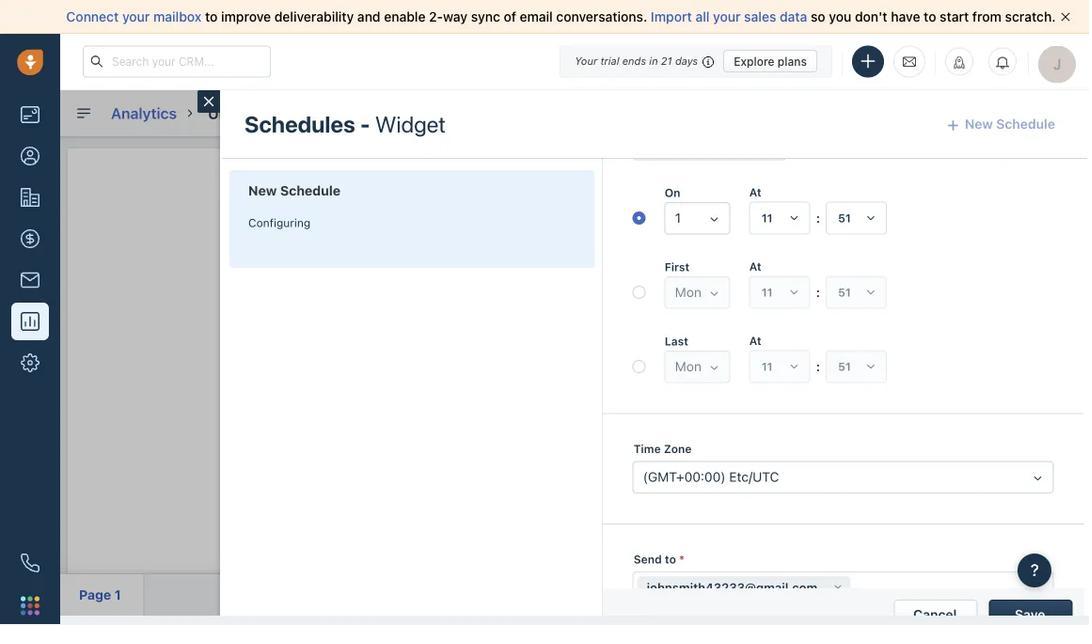 Task type: locate. For each thing, give the bounding box(es) containing it.
2 to from the left
[[924, 9, 937, 24]]

0 horizontal spatial your
[[122, 9, 150, 24]]

ends
[[623, 55, 647, 67]]

deliverability
[[275, 9, 354, 24]]

sync
[[471, 9, 501, 24]]

improve
[[221, 9, 271, 24]]

to right mailbox
[[205, 9, 218, 24]]

your trial ends in 21 days
[[575, 55, 699, 67]]

sales
[[745, 9, 777, 24]]

explore
[[734, 55, 775, 68]]

close image
[[1062, 12, 1071, 22]]

1 horizontal spatial your
[[714, 9, 741, 24]]

to left start
[[924, 9, 937, 24]]

trial
[[601, 55, 620, 67]]

to
[[205, 9, 218, 24], [924, 9, 937, 24]]

your
[[122, 9, 150, 24], [714, 9, 741, 24]]

1 to from the left
[[205, 9, 218, 24]]

your right all
[[714, 9, 741, 24]]

2-
[[429, 9, 443, 24]]

connect your mailbox to improve deliverability and enable 2-way sync of email conversations. import all your sales data so you don't have to start from scratch.
[[66, 9, 1057, 24]]

you
[[830, 9, 852, 24]]

your left mailbox
[[122, 9, 150, 24]]

what's new image
[[953, 56, 967, 69]]

21
[[662, 55, 673, 67]]

don't
[[856, 9, 888, 24]]

connect
[[66, 9, 119, 24]]

2 your from the left
[[714, 9, 741, 24]]

enable
[[384, 9, 426, 24]]

0 horizontal spatial to
[[205, 9, 218, 24]]

so
[[811, 9, 826, 24]]

have
[[892, 9, 921, 24]]

1 horizontal spatial to
[[924, 9, 937, 24]]



Task type: vqa. For each thing, say whether or not it's contained in the screenshot.
The Personal Settings
no



Task type: describe. For each thing, give the bounding box(es) containing it.
1 your from the left
[[122, 9, 150, 24]]

freshworks switcher image
[[21, 597, 40, 616]]

connect your mailbox link
[[66, 9, 205, 24]]

plans
[[778, 55, 808, 68]]

explore plans
[[734, 55, 808, 68]]

email
[[520, 9, 553, 24]]

phone element
[[11, 545, 49, 583]]

import
[[651, 9, 693, 24]]

phone image
[[21, 554, 40, 573]]

of
[[504, 9, 517, 24]]

from
[[973, 9, 1002, 24]]

conversations.
[[557, 9, 648, 24]]

your
[[575, 55, 598, 67]]

all
[[696, 9, 710, 24]]

in
[[650, 55, 659, 67]]

send email image
[[904, 54, 917, 69]]

import all your sales data link
[[651, 9, 811, 24]]

way
[[443, 9, 468, 24]]

data
[[780, 9, 808, 24]]

and
[[358, 9, 381, 24]]

scratch.
[[1006, 9, 1057, 24]]

Search your CRM... text field
[[83, 46, 271, 78]]

days
[[676, 55, 699, 67]]

start
[[940, 9, 970, 24]]

explore plans link
[[724, 50, 818, 72]]

mailbox
[[153, 9, 202, 24]]



